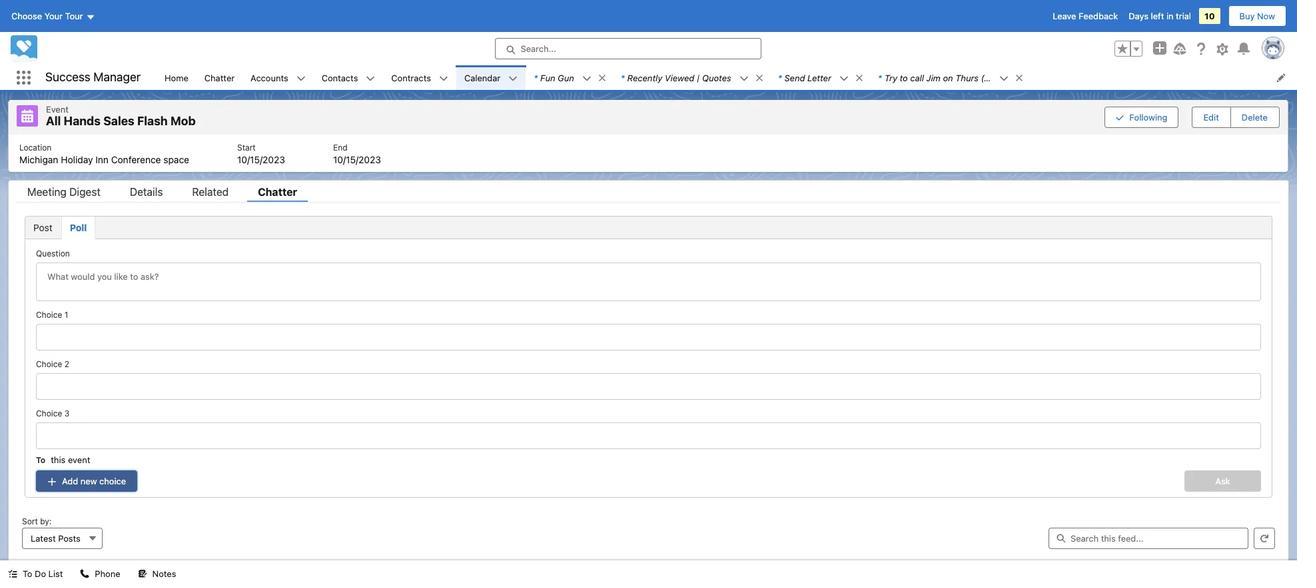 Task type: vqa. For each thing, say whether or not it's contained in the screenshot.
Guns!
no



Task type: locate. For each thing, give the bounding box(es) containing it.
10/15/2023
[[237, 154, 285, 165], [333, 154, 381, 165]]

trial
[[1176, 11, 1191, 21]]

text default image inside accounts "list item"
[[296, 74, 306, 83]]

1 vertical spatial list
[[9, 134, 1288, 172]]

call
[[910, 72, 924, 83]]

phone
[[95, 568, 120, 579]]

0 horizontal spatial 10/15/2023
[[237, 154, 285, 165]]

leave feedback
[[1053, 11, 1118, 21]]

0 horizontal spatial to
[[23, 568, 32, 579]]

chatter for the right chatter link
[[258, 186, 297, 198]]

1 10/15/2023 from the left
[[237, 154, 285, 165]]

1 horizontal spatial 10/15/2023
[[333, 154, 381, 165]]

3 list item from the left
[[770, 65, 870, 90]]

calendar
[[464, 72, 501, 83]]

1 vertical spatial group
[[1105, 105, 1280, 129]]

chatter for the leftmost chatter link
[[204, 72, 235, 83]]

3 * from the left
[[778, 72, 782, 83]]

*
[[534, 72, 538, 83], [621, 72, 625, 83], [778, 72, 782, 83], [878, 72, 882, 83]]

choice for choice 2
[[36, 359, 62, 369]]

1 horizontal spatial to
[[36, 455, 45, 465]]

thurs
[[956, 72, 979, 83]]

to inside 'to this event'
[[36, 455, 45, 465]]

list containing home
[[157, 65, 1297, 90]]

list
[[157, 65, 1297, 90], [9, 134, 1288, 172]]

gun
[[558, 72, 574, 83]]

1 choice from the top
[[36, 309, 62, 319]]

10/15/2023 down start
[[237, 154, 285, 165]]

2 vertical spatial choice
[[36, 408, 62, 418]]

10/15/2023 for start 10/15/2023
[[237, 154, 285, 165]]

0 vertical spatial chatter
[[204, 72, 235, 83]]

buy now
[[1240, 11, 1275, 21]]

group
[[1115, 41, 1143, 57], [1105, 105, 1280, 129]]

Choice 3 text field
[[36, 422, 1261, 449]]

choice left 2
[[36, 359, 62, 369]]

flash
[[137, 114, 168, 128]]

delete
[[1242, 112, 1268, 122]]

Sort by: button
[[22, 527, 102, 549]]

10
[[1205, 11, 1215, 21]]

contracts list item
[[383, 65, 456, 90]]

list for the 'home' link
[[9, 134, 1288, 172]]

text default image inside contracts list item
[[439, 74, 448, 83]]

end
[[333, 142, 347, 152]]

days left in trial
[[1129, 11, 1191, 21]]

list
[[48, 568, 63, 579]]

details
[[130, 186, 163, 198]]

choice left 3
[[36, 408, 62, 418]]

fun
[[540, 72, 555, 83]]

Question text field
[[36, 262, 1261, 301]]

0 horizontal spatial chatter link
[[196, 65, 243, 90]]

text default image inside "contacts" list item
[[366, 74, 375, 83]]

sort by:
[[22, 516, 52, 526]]

* left send
[[778, 72, 782, 83]]

text default image for "contacts" list item
[[366, 74, 375, 83]]

to left this
[[36, 455, 45, 465]]

0 vertical spatial choice
[[36, 309, 62, 319]]

text default image
[[597, 73, 607, 82], [296, 74, 306, 83], [366, 74, 375, 83], [439, 74, 448, 83], [582, 74, 592, 83], [839, 74, 849, 83]]

2
[[64, 359, 69, 369]]

michigan
[[19, 154, 58, 165]]

3
[[64, 408, 69, 418]]

2 choice from the top
[[36, 359, 62, 369]]

Choice 1 text field
[[36, 323, 1261, 350]]

list item
[[526, 65, 613, 90], [613, 65, 770, 90], [770, 65, 870, 90], [870, 65, 1030, 90]]

to left do
[[23, 568, 32, 579]]

* recently viewed | quotes
[[621, 72, 731, 83]]

chatter
[[204, 72, 235, 83], [258, 186, 297, 198]]

edit button
[[1193, 107, 1230, 127]]

location michigan holiday inn conference space
[[19, 142, 189, 165]]

text default image for contracts list item
[[439, 74, 448, 83]]

4 * from the left
[[878, 72, 882, 83]]

chatter link
[[196, 65, 243, 90], [247, 186, 308, 202]]

letter
[[808, 72, 831, 83]]

1 * from the left
[[534, 72, 538, 83]]

* left try
[[878, 72, 882, 83]]

choice left the 1
[[36, 309, 62, 319]]

location
[[19, 142, 52, 152]]

text default image inside "notes" button
[[138, 569, 147, 579]]

details link
[[119, 186, 174, 202]]

phone button
[[72, 560, 128, 587]]

to inside button
[[23, 568, 32, 579]]

* left fun
[[534, 72, 538, 83]]

inn
[[95, 154, 109, 165]]

chatter down 'start 10/15/2023'
[[258, 186, 297, 198]]

tab list
[[25, 216, 1273, 239]]

10/15/2023 down end
[[333, 154, 381, 165]]

group containing following
[[1105, 105, 1280, 129]]

0 vertical spatial list
[[157, 65, 1297, 90]]

2 * from the left
[[621, 72, 625, 83]]

in
[[1167, 11, 1174, 21]]

latest
[[31, 533, 56, 543]]

choice
[[36, 309, 62, 319], [36, 359, 62, 369], [36, 408, 62, 418]]

add new choice
[[62, 475, 126, 486]]

success manager
[[45, 70, 141, 84]]

1 vertical spatial choice
[[36, 359, 62, 369]]

2 10/15/2023 from the left
[[333, 154, 381, 165]]

* left recently at top
[[621, 72, 625, 83]]

send
[[785, 72, 805, 83]]

chatter link down 'start 10/15/2023'
[[247, 186, 308, 202]]

list for leave feedback link
[[157, 65, 1297, 90]]

chatter link right home
[[196, 65, 243, 90]]

days
[[1129, 11, 1149, 21]]

chatter right the 'home' link
[[204, 72, 235, 83]]

1 vertical spatial to
[[23, 568, 32, 579]]

list containing michigan holiday inn conference space
[[9, 134, 1288, 172]]

contracts
[[391, 72, 431, 83]]

1 vertical spatial chatter
[[258, 186, 297, 198]]

choice 3
[[36, 408, 69, 418]]

on
[[943, 72, 953, 83]]

to
[[36, 455, 45, 465], [23, 568, 32, 579]]

1
[[64, 309, 68, 319]]

0 vertical spatial chatter link
[[196, 65, 243, 90]]

tab list containing post
[[25, 216, 1273, 239]]

10/15/2023 for end 10/15/2023
[[333, 154, 381, 165]]

buy now button
[[1228, 5, 1287, 27]]

1 horizontal spatial chatter
[[258, 186, 297, 198]]

chatter inside list
[[204, 72, 235, 83]]

following button
[[1105, 106, 1179, 128]]

to
[[900, 72, 908, 83]]

3 choice from the top
[[36, 408, 62, 418]]

calendar link
[[456, 65, 509, 90]]

1 vertical spatial chatter link
[[247, 186, 308, 202]]

question
[[36, 248, 70, 258]]

event
[[46, 104, 69, 115]]

do
[[35, 568, 46, 579]]

calendar list item
[[456, 65, 526, 90]]

post link
[[25, 216, 61, 238]]

accounts list item
[[243, 65, 314, 90]]

0 vertical spatial to
[[36, 455, 45, 465]]

text default image
[[755, 73, 764, 82], [855, 73, 864, 82], [1015, 73, 1024, 82], [509, 74, 518, 83], [739, 74, 749, 83], [999, 74, 1009, 83], [8, 569, 17, 579], [80, 569, 90, 579], [138, 569, 147, 579]]

4 list item from the left
[[870, 65, 1030, 90]]

0 horizontal spatial chatter
[[204, 72, 235, 83]]

mob
[[170, 114, 196, 128]]



Task type: describe. For each thing, give the bounding box(es) containing it.
poll
[[70, 222, 87, 233]]

search... button
[[495, 38, 761, 59]]

1 horizontal spatial chatter link
[[247, 186, 308, 202]]

0 vertical spatial group
[[1115, 41, 1143, 57]]

accounts
[[251, 72, 288, 83]]

text default image for 2nd list item from right
[[839, 74, 849, 83]]

related link
[[182, 186, 239, 202]]

end 10/15/2023
[[333, 142, 381, 165]]

event
[[68, 454, 90, 465]]

meeting digest
[[27, 186, 100, 198]]

text default image inside calendar list item
[[509, 74, 518, 83]]

ask button
[[1185, 470, 1261, 491]]

* for * send letter
[[778, 72, 782, 83]]

text default image for 4th list item from the right
[[582, 74, 592, 83]]

post
[[33, 222, 52, 233]]

accounts link
[[243, 65, 296, 90]]

conference
[[111, 154, 161, 165]]

to do list button
[[0, 560, 71, 587]]

Search this feed... search field
[[1049, 527, 1249, 549]]

to for to do list
[[23, 568, 32, 579]]

|
[[697, 72, 700, 83]]

choice for choice 1
[[36, 309, 62, 319]]

Choice 2 text field
[[36, 373, 1261, 399]]

choice for choice 3
[[36, 408, 62, 418]]

tour
[[65, 11, 83, 21]]

home link
[[157, 65, 196, 90]]

contracts link
[[383, 65, 439, 90]]

to for to this event
[[36, 455, 45, 465]]

leave
[[1053, 11, 1076, 21]]

contacts list item
[[314, 65, 383, 90]]

add
[[62, 475, 78, 486]]

new
[[80, 475, 97, 486]]

contacts link
[[314, 65, 366, 90]]

posts
[[58, 533, 80, 543]]

choice 2
[[36, 359, 69, 369]]

this
[[51, 454, 66, 465]]

feedback
[[1079, 11, 1118, 21]]

your
[[44, 11, 63, 21]]

(sample)
[[981, 72, 1017, 83]]

digest
[[69, 186, 100, 198]]

to do list
[[23, 568, 63, 579]]

choice
[[99, 475, 126, 486]]

* fun gun
[[534, 72, 574, 83]]

add new choice button
[[36, 470, 137, 491]]

sales
[[103, 114, 134, 128]]

text default image for accounts "list item"
[[296, 74, 306, 83]]

delete button
[[1231, 107, 1279, 127]]

2 list item from the left
[[613, 65, 770, 90]]

* for * try to call jim on thurs (sample)
[[878, 72, 882, 83]]

recently
[[627, 72, 662, 83]]

holiday
[[61, 154, 93, 165]]

notes button
[[130, 560, 184, 587]]

space
[[163, 154, 189, 165]]

text default image inside phone button
[[80, 569, 90, 579]]

following
[[1130, 112, 1168, 122]]

home
[[165, 72, 188, 83]]

latest posts
[[31, 533, 80, 543]]

jim
[[926, 72, 941, 83]]

sort
[[22, 516, 38, 526]]

* try to call jim on thurs (sample)
[[878, 72, 1017, 83]]

ask
[[1216, 475, 1230, 486]]

start 10/15/2023
[[237, 142, 285, 165]]

notes
[[152, 568, 176, 579]]

* for * fun gun
[[534, 72, 538, 83]]

choose
[[11, 11, 42, 21]]

start
[[237, 142, 256, 152]]

text default image inside 'to do list' button
[[8, 569, 17, 579]]

manager
[[93, 70, 141, 84]]

hands
[[64, 114, 101, 128]]

* send letter
[[778, 72, 831, 83]]

1 list item from the left
[[526, 65, 613, 90]]

buy
[[1240, 11, 1255, 21]]

choice 1
[[36, 309, 68, 319]]

edit
[[1204, 112, 1219, 122]]

now
[[1257, 11, 1275, 21]]

success
[[45, 70, 90, 84]]

all
[[46, 114, 61, 128]]

by:
[[40, 516, 52, 526]]

choose your tour button
[[11, 5, 96, 27]]

related
[[192, 186, 229, 198]]

viewed
[[665, 72, 694, 83]]

leave feedback link
[[1053, 11, 1118, 21]]

search...
[[521, 43, 556, 54]]

poll link
[[61, 216, 95, 238]]

try
[[885, 72, 897, 83]]

* for * recently viewed | quotes
[[621, 72, 625, 83]]

meeting digest link
[[17, 186, 111, 202]]

meeting
[[27, 186, 67, 198]]

to this event
[[36, 454, 90, 465]]



